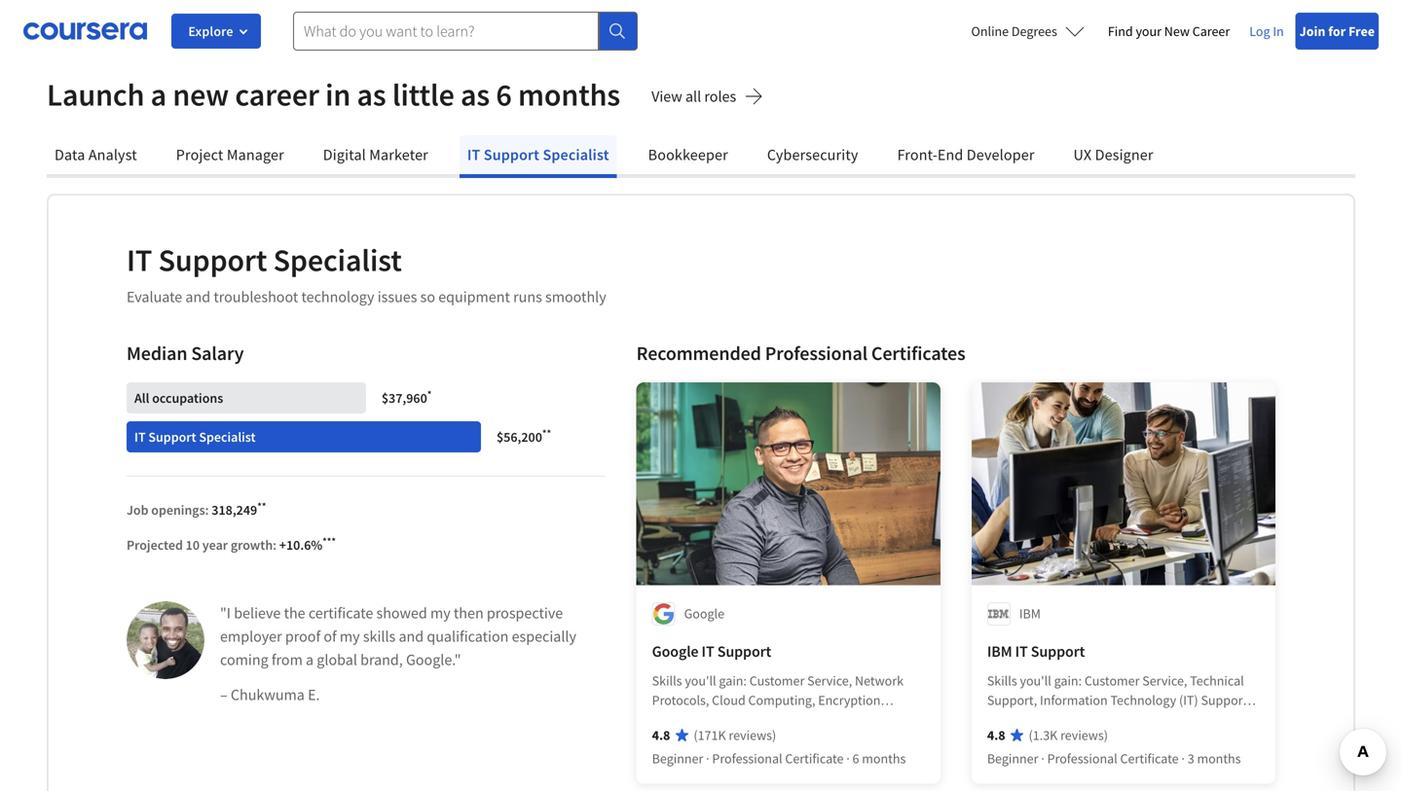Task type: describe. For each thing, give the bounding box(es) containing it.
roles
[[704, 86, 736, 106]]

ibm for ibm it support
[[987, 642, 1012, 662]]

especially
[[512, 627, 576, 647]]

qualification
[[427, 627, 509, 647]]

certificate for ibm it support
[[1120, 750, 1179, 768]]

certificate for google it support
[[785, 750, 844, 768]]

certificates
[[871, 341, 966, 366]]

ibm it support
[[987, 642, 1085, 662]]

it support specialist inside button
[[467, 145, 609, 165]]

0 horizontal spatial months
[[518, 75, 620, 114]]

developer
[[967, 145, 1035, 165]]

ux designer button
[[1066, 135, 1161, 174]]

a inside "i believe the certificate showed my then prospective employer proof of my skills and qualification especially coming from a global brand, google."
[[306, 650, 314, 670]]

ibm image
[[987, 603, 1011, 626]]

analyst
[[88, 145, 137, 165]]

recommended
[[637, 341, 761, 366]]

employer
[[220, 627, 282, 647]]

career
[[235, 75, 319, 114]]

explore button
[[171, 14, 261, 49]]

showed
[[376, 604, 427, 623]]

project manager
[[176, 145, 284, 165]]

salary
[[191, 341, 244, 366]]

data analyst button
[[47, 135, 145, 174]]

gain: for google it support
[[719, 672, 747, 690]]

view all roles
[[652, 86, 736, 106]]

bookkeeper
[[648, 145, 728, 165]]

%
[[311, 537, 322, 554]]

(171k
[[694, 727, 726, 744]]

job openings: 318,249 **
[[127, 500, 266, 519]]

–
[[220, 686, 228, 705]]

0 horizontal spatial a
[[151, 75, 167, 114]]

What do you want to learn? text field
[[293, 12, 599, 51]]

join
[[1300, 22, 1326, 40]]

smoothly
[[545, 287, 606, 307]]

all
[[686, 86, 701, 106]]

median
[[127, 341, 187, 366]]

from
[[272, 650, 303, 670]]

** inside job openings: 318,249 **
[[257, 500, 266, 513]]

you'll for ibm
[[1020, 672, 1051, 690]]

google it support
[[652, 642, 771, 662]]

free
[[1349, 22, 1375, 40]]

technology
[[301, 287, 374, 307]]

1 horizontal spatial 6
[[853, 750, 859, 768]]

manager
[[227, 145, 284, 165]]

e.
[[308, 686, 320, 705]]

digital marketer
[[323, 145, 428, 165]]

professional for google it support
[[712, 750, 782, 768]]

318,249
[[212, 501, 257, 519]]

chukwuma
[[231, 686, 305, 705]]

3
[[1188, 750, 1194, 768]]

bookkeeper button
[[640, 135, 736, 174]]

believe
[[234, 604, 281, 623]]

front-end developer
[[897, 145, 1035, 165]]

all
[[134, 390, 149, 407]]

find
[[1108, 22, 1133, 40]]

online
[[971, 22, 1009, 40]]

you'll for google
[[685, 672, 716, 690]]

specialist inside it support specialist evaluate and troubleshoot technology issues so equipment runs smoothly
[[273, 241, 402, 279]]

evaluate
[[127, 287, 182, 307]]

support inside it support specialist evaluate and troubleshoot technology issues so equipment runs smoothly
[[158, 241, 267, 279]]

new
[[173, 75, 229, 114]]

1 · from the left
[[706, 750, 709, 768]]

(1.3k
[[1029, 727, 1058, 744]]

occupations
[[152, 390, 223, 407]]

view
[[652, 86, 682, 106]]

projected
[[127, 537, 183, 554]]

cybersecurity button
[[759, 135, 866, 174]]

reviews) for google it support
[[729, 727, 776, 744]]

explore
[[188, 22, 233, 40]]

launch
[[47, 75, 144, 114]]

project
[[176, 145, 223, 165]]

front-end developer button
[[890, 135, 1042, 174]]

***
[[322, 535, 336, 548]]

(1.3k reviews)
[[1029, 727, 1108, 744]]

skills you'll gain: for google
[[652, 672, 750, 690]]

ibm for ibm
[[1019, 605, 1041, 623]]

months for google it support
[[862, 750, 906, 768]]

coming
[[220, 650, 268, 670]]

proof
[[285, 627, 321, 647]]

prospective
[[487, 604, 563, 623]]

1 vertical spatial my
[[340, 627, 360, 647]]

specialist inside button
[[543, 145, 609, 165]]

certificate
[[308, 604, 373, 623]]

$56,200 **
[[497, 427, 551, 446]]

designer
[[1095, 145, 1154, 165]]

support inside button
[[484, 145, 540, 165]]

10
[[186, 537, 200, 554]]

front-
[[897, 145, 938, 165]]

3 · from the left
[[1041, 750, 1045, 768]]

growth:
[[231, 537, 277, 554]]

google."
[[406, 650, 461, 670]]

reviews) for ibm it support
[[1060, 727, 1108, 744]]

"i
[[220, 604, 231, 623]]

in
[[325, 75, 351, 114]]

2 as from the left
[[461, 75, 490, 114]]

cybersecurity
[[767, 145, 858, 165]]

4.8 for ibm
[[987, 727, 1005, 744]]

skills for google
[[652, 672, 682, 690]]

find your new career link
[[1100, 14, 1238, 49]]

of
[[324, 627, 337, 647]]

coursera image
[[23, 16, 147, 47]]

then
[[454, 604, 484, 623]]

it support specialist button
[[460, 135, 617, 174]]



Task type: vqa. For each thing, say whether or not it's contained in the screenshot.
the bottommost WITH
no



Task type: locate. For each thing, give the bounding box(es) containing it.
2 · from the left
[[846, 750, 850, 768]]

google down google icon
[[652, 642, 699, 662]]

you'll down ibm it support
[[1020, 672, 1051, 690]]

my right the of
[[340, 627, 360, 647]]

a left the new
[[151, 75, 167, 114]]

as
[[357, 75, 386, 114], [461, 75, 490, 114]]

google image
[[652, 603, 675, 626]]

ux
[[1074, 145, 1092, 165]]

join for free link
[[1296, 13, 1379, 50]]

reviews) up 'beginner · professional certificate · 3 months'
[[1060, 727, 1108, 744]]

1 vertical spatial 6
[[853, 750, 859, 768]]

log
[[1250, 22, 1270, 40]]

beginner down the (171k on the bottom of the page
[[652, 750, 703, 768]]

months for ibm it support
[[1197, 750, 1241, 768]]

in
[[1273, 22, 1284, 40]]

1 reviews) from the left
[[729, 727, 776, 744]]

1 horizontal spatial as
[[461, 75, 490, 114]]

little
[[392, 75, 454, 114]]

1 horizontal spatial you'll
[[1020, 672, 1051, 690]]

skills down ibm it support
[[987, 672, 1017, 690]]

0 horizontal spatial gain:
[[719, 672, 747, 690]]

1 horizontal spatial and
[[399, 627, 424, 647]]

launch a new career in as little as 6 months
[[47, 75, 620, 114]]

0 vertical spatial it support specialist
[[467, 145, 609, 165]]

as right in
[[357, 75, 386, 114]]

google up google it support
[[684, 605, 725, 623]]

median salary
[[127, 341, 244, 366]]

1 you'll from the left
[[685, 672, 716, 690]]

year
[[202, 537, 228, 554]]

data analyst
[[55, 145, 137, 165]]

skills for ibm
[[987, 672, 1017, 690]]

marketer
[[369, 145, 428, 165]]

runs
[[513, 287, 542, 307]]

and
[[185, 287, 210, 307], [399, 627, 424, 647]]

professional for ibm it support
[[1047, 750, 1118, 768]]

a
[[151, 75, 167, 114], [306, 650, 314, 670]]

1 beginner from the left
[[652, 750, 703, 768]]

1 vertical spatial specialist
[[273, 241, 402, 279]]

join for free
[[1300, 22, 1375, 40]]

ux designer
[[1074, 145, 1154, 165]]

gain: down google it support
[[719, 672, 747, 690]]

1 horizontal spatial gain:
[[1054, 672, 1082, 690]]

career
[[1193, 22, 1230, 40]]

beginner · professional certificate · 3 months
[[987, 750, 1241, 768]]

2 skills from the left
[[987, 672, 1017, 690]]

for
[[1328, 22, 1346, 40]]

degrees
[[1012, 22, 1057, 40]]

1 gain: from the left
[[719, 672, 747, 690]]

it support specialist
[[467, 145, 609, 165], [134, 428, 256, 446]]

skills you'll gain:
[[652, 672, 750, 690], [987, 672, 1085, 690]]

0 vertical spatial ibm
[[1019, 605, 1041, 623]]

and down the showed
[[399, 627, 424, 647]]

1 horizontal spatial my
[[430, 604, 451, 623]]

and right evaluate
[[185, 287, 210, 307]]

0 horizontal spatial 6
[[496, 75, 512, 114]]

google for google
[[684, 605, 725, 623]]

0 horizontal spatial it support specialist
[[134, 428, 256, 446]]

1 4.8 from the left
[[652, 727, 670, 744]]

beginner down (1.3k at the bottom
[[987, 750, 1039, 768]]

online degrees
[[971, 22, 1057, 40]]

data
[[55, 145, 85, 165]]

digital marketer button
[[315, 135, 436, 174]]

and inside "i believe the certificate showed my then prospective employer proof of my skills and qualification especially coming from a global brand, google."
[[399, 627, 424, 647]]

it support specialist evaluate and troubleshoot technology issues so equipment runs smoothly
[[127, 241, 606, 307]]

gain: for ibm it support
[[1054, 672, 1082, 690]]

2 4.8 from the left
[[987, 727, 1005, 744]]

gain:
[[719, 672, 747, 690], [1054, 672, 1082, 690]]

brand,
[[360, 650, 403, 670]]

+
[[279, 537, 286, 554]]

1 horizontal spatial **
[[542, 427, 551, 440]]

None search field
[[293, 12, 638, 51]]

1 as from the left
[[357, 75, 386, 114]]

4.8 left the (171k on the bottom of the page
[[652, 727, 670, 744]]

0 horizontal spatial certificate
[[785, 750, 844, 768]]

0 horizontal spatial ibm
[[987, 642, 1012, 662]]

0 vertical spatial google
[[684, 605, 725, 623]]

1 skills from the left
[[652, 672, 682, 690]]

4.8 left (1.3k at the bottom
[[987, 727, 1005, 744]]

1 vertical spatial it support specialist
[[134, 428, 256, 446]]

0 horizontal spatial as
[[357, 75, 386, 114]]

it inside it support specialist evaluate and troubleshoot technology issues so equipment runs smoothly
[[127, 241, 152, 279]]

1 horizontal spatial certificate
[[1120, 750, 1179, 768]]

log in
[[1250, 22, 1284, 40]]

2 gain: from the left
[[1054, 672, 1082, 690]]

1 certificate from the left
[[785, 750, 844, 768]]

skills you'll gain: down ibm it support
[[987, 672, 1085, 690]]

google
[[684, 605, 725, 623], [652, 642, 699, 662]]

0 horizontal spatial skills
[[652, 672, 682, 690]]

10.6
[[286, 537, 311, 554]]

ibm right ibm image on the right of the page
[[1019, 605, 1041, 623]]

a right from
[[306, 650, 314, 670]]

the
[[284, 604, 305, 623]]

4 · from the left
[[1182, 750, 1185, 768]]

view all roles link
[[652, 84, 764, 112]]

2 vertical spatial specialist
[[199, 428, 256, 446]]

2 beginner from the left
[[987, 750, 1039, 768]]

1 vertical spatial and
[[399, 627, 424, 647]]

1 vertical spatial google
[[652, 642, 699, 662]]

1 horizontal spatial ibm
[[1019, 605, 1041, 623]]

skills
[[652, 672, 682, 690], [987, 672, 1017, 690]]

beginner
[[652, 750, 703, 768], [987, 750, 1039, 768]]

0 horizontal spatial beginner
[[652, 750, 703, 768]]

1 skills you'll gain: from the left
[[652, 672, 750, 690]]

0 vertical spatial my
[[430, 604, 451, 623]]

your
[[1136, 22, 1162, 40]]

my
[[430, 604, 451, 623], [340, 627, 360, 647]]

0 vertical spatial a
[[151, 75, 167, 114]]

beginner · professional certificate · 6 months
[[652, 750, 906, 768]]

1 vertical spatial ibm
[[987, 642, 1012, 662]]

0 horizontal spatial skills you'll gain:
[[652, 672, 750, 690]]

projected 10 year growth: + 10.6 % ***
[[127, 535, 336, 554]]

gain: down ibm it support
[[1054, 672, 1082, 690]]

"i believe the certificate showed my then prospective employer proof of my skills and qualification especially coming from a global brand, google."
[[220, 604, 576, 670]]

0 horizontal spatial my
[[340, 627, 360, 647]]

end
[[938, 145, 963, 165]]

0 vertical spatial specialist
[[543, 145, 609, 165]]

1 vertical spatial a
[[306, 650, 314, 670]]

online degrees button
[[956, 10, 1100, 53]]

equipment
[[438, 287, 510, 307]]

skills
[[363, 627, 396, 647]]

2 horizontal spatial months
[[1197, 750, 1241, 768]]

1 horizontal spatial reviews)
[[1060, 727, 1108, 744]]

and inside it support specialist evaluate and troubleshoot technology issues so equipment runs smoothly
[[185, 287, 210, 307]]

0 horizontal spatial reviews)
[[729, 727, 776, 744]]

1 horizontal spatial specialist
[[273, 241, 402, 279]]

1 horizontal spatial skills you'll gain:
[[987, 672, 1085, 690]]

google for google it support
[[652, 642, 699, 662]]

1 horizontal spatial it support specialist
[[467, 145, 609, 165]]

job
[[127, 501, 148, 519]]

skills down google it support
[[652, 672, 682, 690]]

reviews) up beginner · professional certificate · 6 months
[[729, 727, 776, 744]]

1 horizontal spatial skills
[[987, 672, 1017, 690]]

** inside '$56,200 **'
[[542, 427, 551, 440]]

recommended professional certificates
[[637, 341, 966, 366]]

1 horizontal spatial 4.8
[[987, 727, 1005, 744]]

months
[[518, 75, 620, 114], [862, 750, 906, 768], [1197, 750, 1241, 768]]

0 horizontal spatial **
[[257, 500, 266, 513]]

global
[[317, 650, 357, 670]]

reviews)
[[729, 727, 776, 744], [1060, 727, 1108, 744]]

openings:
[[151, 501, 209, 519]]

beginner for ibm
[[987, 750, 1039, 768]]

0 horizontal spatial specialist
[[199, 428, 256, 446]]

2 you'll from the left
[[1020, 672, 1051, 690]]

digital
[[323, 145, 366, 165]]

2 certificate from the left
[[1120, 750, 1179, 768]]

0 vertical spatial and
[[185, 287, 210, 307]]

– chukwuma e.
[[220, 686, 320, 705]]

6
[[496, 75, 512, 114], [853, 750, 859, 768]]

0 vertical spatial 6
[[496, 75, 512, 114]]

as right little
[[461, 75, 490, 114]]

0 vertical spatial **
[[542, 427, 551, 440]]

*
[[427, 388, 432, 401]]

4.8 for google
[[652, 727, 670, 744]]

4.8
[[652, 727, 670, 744], [987, 727, 1005, 744]]

my left then
[[430, 604, 451, 623]]

you'll down google it support
[[685, 672, 716, 690]]

new
[[1164, 22, 1190, 40]]

it
[[467, 145, 481, 165], [127, 241, 152, 279], [134, 428, 146, 446], [702, 642, 714, 662], [1015, 642, 1028, 662]]

1 vertical spatial **
[[257, 500, 266, 513]]

2 skills you'll gain: from the left
[[987, 672, 1085, 690]]

certificate
[[785, 750, 844, 768], [1120, 750, 1179, 768]]

2 horizontal spatial specialist
[[543, 145, 609, 165]]

it inside it support specialist button
[[467, 145, 481, 165]]

1 horizontal spatial beginner
[[987, 750, 1039, 768]]

0 horizontal spatial 4.8
[[652, 727, 670, 744]]

beginner for google
[[652, 750, 703, 768]]

ibm down ibm image on the right of the page
[[987, 642, 1012, 662]]

all occupations
[[134, 390, 223, 407]]

$37,960 *
[[382, 388, 432, 407]]

1 horizontal spatial a
[[306, 650, 314, 670]]

project manager button
[[168, 135, 292, 174]]

career role tabs tab list
[[47, 135, 1355, 178]]

$56,200
[[497, 428, 542, 446]]

specialist
[[543, 145, 609, 165], [273, 241, 402, 279], [199, 428, 256, 446]]

0 horizontal spatial and
[[185, 287, 210, 307]]

0 horizontal spatial you'll
[[685, 672, 716, 690]]

1 horizontal spatial months
[[862, 750, 906, 768]]

2 reviews) from the left
[[1060, 727, 1108, 744]]

skills you'll gain: for ibm
[[987, 672, 1085, 690]]

skills you'll gain: down google it support
[[652, 672, 750, 690]]



